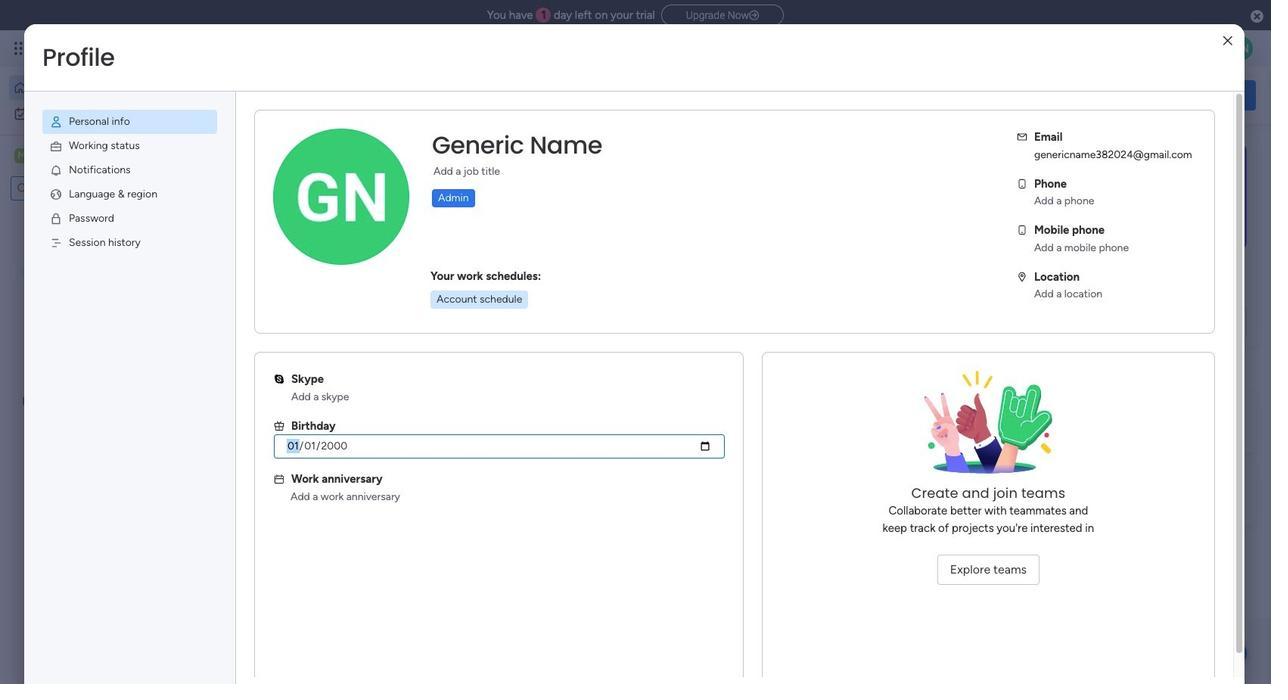 Task type: locate. For each thing, give the bounding box(es) containing it.
0 horizontal spatial component image
[[253, 330, 266, 344]]

add to favorites image
[[451, 307, 467, 322]]

dapulse close image
[[1251, 9, 1264, 24]]

close recently visited image
[[234, 154, 252, 172]]

quick search results list box
[[234, 172, 993, 372]]

5 menu item from the top
[[42, 207, 217, 231]]

2 component image from the left
[[503, 330, 517, 344]]

option
[[9, 76, 184, 100], [9, 101, 184, 126]]

1 horizontal spatial component image
[[503, 330, 517, 344]]

personal info image
[[49, 115, 63, 129]]

dapulse rightstroke image
[[750, 10, 759, 21]]

1 component image from the left
[[253, 330, 266, 344]]

4 menu item from the top
[[42, 182, 217, 207]]

getting started element
[[1030, 392, 1257, 452]]

2 menu item from the top
[[42, 134, 217, 158]]

close image
[[1224, 35, 1233, 47]]

0 vertical spatial option
[[9, 76, 184, 100]]

close my workspaces image
[[234, 442, 252, 460]]

option up personal info image
[[9, 76, 184, 100]]

component image
[[253, 330, 266, 344], [503, 330, 517, 344]]

working status image
[[49, 139, 63, 153]]

public board image
[[253, 307, 270, 323], [503, 307, 520, 323]]

1 horizontal spatial public board image
[[503, 307, 520, 323]]

option up workspace selection element
[[9, 101, 184, 126]]

None field
[[428, 129, 606, 161]]

1 vertical spatial option
[[9, 101, 184, 126]]

0 horizontal spatial public board image
[[253, 307, 270, 323]]

1 menu item from the top
[[42, 110, 217, 134]]

3 menu item from the top
[[42, 158, 217, 182]]

v2 user feedback image
[[1042, 86, 1053, 104]]

menu item
[[42, 110, 217, 134], [42, 134, 217, 158], [42, 158, 217, 182], [42, 182, 217, 207], [42, 207, 217, 231], [42, 231, 217, 255]]

Search in workspace field
[[32, 180, 108, 197]]

no teams image
[[913, 371, 1065, 485]]

v2 bolt switch image
[[1160, 87, 1169, 103]]

password image
[[49, 212, 63, 226]]

language & region image
[[49, 188, 63, 201]]

1 public board image from the left
[[253, 307, 270, 323]]

1 option from the top
[[9, 76, 184, 100]]

component image for 1st public board image from left
[[253, 330, 266, 344]]



Task type: describe. For each thing, give the bounding box(es) containing it.
open update feed (inbox) image
[[234, 391, 252, 409]]

templates image image
[[1043, 145, 1243, 249]]

2 public board image from the left
[[503, 307, 520, 323]]

workspace image
[[14, 148, 30, 164]]

session history image
[[49, 236, 63, 250]]

workspace image
[[259, 487, 295, 523]]

6 menu item from the top
[[42, 231, 217, 255]]

2 option from the top
[[9, 101, 184, 126]]

clear search image
[[110, 181, 125, 196]]

select product image
[[14, 41, 29, 56]]

generic name image
[[1229, 36, 1254, 61]]

Add a birthday date field
[[274, 435, 725, 459]]

menu menu
[[24, 92, 235, 273]]

workspace selection element
[[14, 147, 126, 167]]

notifications image
[[49, 164, 63, 177]]

component image for 2nd public board image
[[503, 330, 517, 344]]



